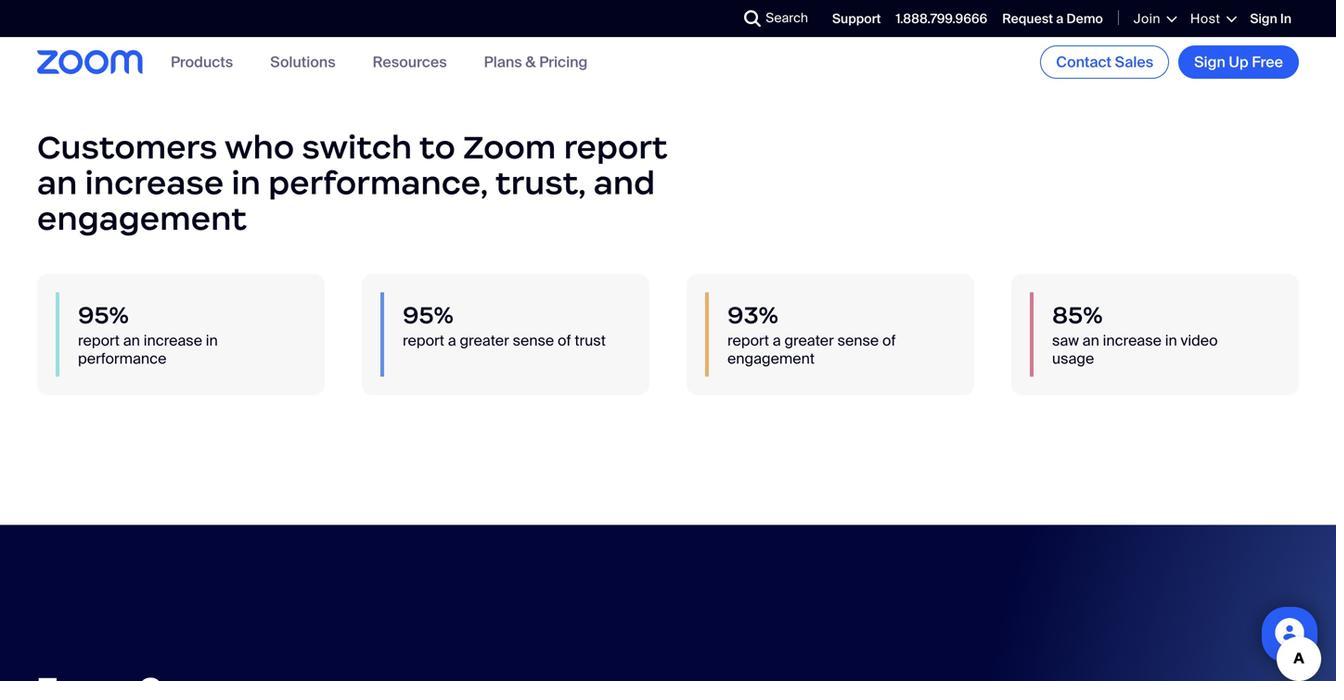 Task type: vqa. For each thing, say whether or not it's contained in the screenshot.
"Resources"
yes



Task type: locate. For each thing, give the bounding box(es) containing it.
sense inside '93% report a greater sense of engagement'
[[837, 331, 879, 351]]

of
[[558, 331, 571, 351], [882, 331, 896, 351]]

report inside 95% report an increase in performance
[[78, 331, 120, 351]]

0 horizontal spatial sign
[[1194, 52, 1225, 72]]

greater inside '93% report a greater sense of engagement'
[[784, 331, 834, 351]]

trust
[[575, 331, 606, 351]]

join button
[[1134, 10, 1175, 27]]

sign
[[1250, 10, 1277, 27], [1194, 52, 1225, 72]]

95%
[[78, 300, 129, 330], [403, 300, 454, 330]]

greater inside 95% report a greater sense of trust
[[460, 331, 509, 351]]

sense
[[513, 331, 554, 351], [837, 331, 879, 351]]

1 vertical spatial sign
[[1194, 52, 1225, 72]]

in for 85%
[[1165, 331, 1177, 351]]

plans & pricing
[[484, 52, 588, 72]]

a inside '93% report a greater sense of engagement'
[[773, 331, 781, 351]]

engagement inside '93% report a greater sense of engagement'
[[727, 349, 815, 369]]

1 horizontal spatial sign
[[1250, 10, 1277, 27]]

video
[[1181, 331, 1218, 351]]

0 vertical spatial engagement
[[37, 198, 247, 239]]

1 horizontal spatial in
[[231, 163, 261, 203]]

1 vertical spatial engagement
[[727, 349, 815, 369]]

increase
[[85, 163, 224, 203], [144, 331, 202, 351], [1103, 331, 1162, 351]]

increase for 85%
[[1103, 331, 1162, 351]]

0 horizontal spatial of
[[558, 331, 571, 351]]

95% inside 95% report a greater sense of trust
[[403, 300, 454, 330]]

in inside 95% report an increase in performance
[[206, 331, 218, 351]]

0 horizontal spatial an
[[37, 163, 77, 203]]

sign for sign up free
[[1194, 52, 1225, 72]]

an for 95%
[[123, 331, 140, 351]]

a for 93%
[[773, 331, 781, 351]]

2 95% from the left
[[403, 300, 454, 330]]

93% report a greater sense of engagement
[[727, 300, 896, 369]]

report for 95% report an increase in performance
[[78, 331, 120, 351]]

1 horizontal spatial sense
[[837, 331, 879, 351]]

1 horizontal spatial greater
[[784, 331, 834, 351]]

pricing
[[539, 52, 588, 72]]

contact sales link
[[1040, 45, 1169, 79]]

2 of from the left
[[882, 331, 896, 351]]

0 vertical spatial sign
[[1250, 10, 1277, 27]]

report
[[564, 127, 668, 168], [78, 331, 120, 351], [403, 331, 444, 351], [727, 331, 769, 351]]

engagement down 93%
[[727, 349, 815, 369]]

saw
[[1052, 331, 1079, 351]]

1 of from the left
[[558, 331, 571, 351]]

sign left the up
[[1194, 52, 1225, 72]]

95% report an increase in performance
[[78, 300, 218, 369]]

of inside '93% report a greater sense of engagement'
[[882, 331, 896, 351]]

sign in link
[[1250, 10, 1292, 27]]

&
[[526, 52, 536, 72]]

search image
[[744, 10, 761, 27], [744, 10, 761, 27]]

1 horizontal spatial of
[[882, 331, 896, 351]]

plans & pricing link
[[484, 52, 588, 72]]

increase inside 95% report an increase in performance
[[144, 331, 202, 351]]

products
[[171, 52, 233, 72]]

customers who switch to zoom report an increase in performance, trust, and engagement
[[37, 127, 668, 239]]

0 horizontal spatial sense
[[513, 331, 554, 351]]

1 greater from the left
[[460, 331, 509, 351]]

1 horizontal spatial engagement
[[727, 349, 815, 369]]

1 horizontal spatial an
[[123, 331, 140, 351]]

up
[[1229, 52, 1248, 72]]

1 sense from the left
[[513, 331, 554, 351]]

in
[[231, 163, 261, 203], [206, 331, 218, 351], [1165, 331, 1177, 351]]

an inside 85% saw an increase in video usage
[[1082, 331, 1099, 351]]

1 95% from the left
[[78, 300, 129, 330]]

1 horizontal spatial a
[[773, 331, 781, 351]]

2 sense from the left
[[837, 331, 879, 351]]

increase inside 85% saw an increase in video usage
[[1103, 331, 1162, 351]]

0 horizontal spatial engagement
[[37, 198, 247, 239]]

zoom
[[463, 127, 556, 168]]

0 horizontal spatial in
[[206, 331, 218, 351]]

1.888.799.9666 link
[[896, 10, 988, 27]]

2 horizontal spatial in
[[1165, 331, 1177, 351]]

of for 93%
[[882, 331, 896, 351]]

sense inside 95% report a greater sense of trust
[[513, 331, 554, 351]]

engagement down customers
[[37, 198, 247, 239]]

greater
[[460, 331, 509, 351], [784, 331, 834, 351]]

an inside 95% report an increase in performance
[[123, 331, 140, 351]]

increase for 95%
[[144, 331, 202, 351]]

report for 93% report a greater sense of engagement
[[727, 331, 769, 351]]

search
[[766, 9, 808, 26]]

report inside 95% report a greater sense of trust
[[403, 331, 444, 351]]

a for 95%
[[448, 331, 456, 351]]

sign inside sign up free link
[[1194, 52, 1225, 72]]

increase inside customers who switch to zoom report an increase in performance, trust, and engagement
[[85, 163, 224, 203]]

plans
[[484, 52, 522, 72]]

in
[[1280, 10, 1292, 27]]

sign for sign in
[[1250, 10, 1277, 27]]

2 horizontal spatial an
[[1082, 331, 1099, 351]]

an
[[37, 163, 77, 203], [123, 331, 140, 351], [1082, 331, 1099, 351]]

report inside '93% report a greater sense of engagement'
[[727, 331, 769, 351]]

a
[[1056, 10, 1064, 27], [448, 331, 456, 351], [773, 331, 781, 351]]

1.888.799.9666
[[896, 10, 988, 27]]

trust,
[[495, 163, 586, 203]]

95% inside 95% report an increase in performance
[[78, 300, 129, 330]]

sales
[[1115, 52, 1153, 72]]

0 horizontal spatial a
[[448, 331, 456, 351]]

0 horizontal spatial greater
[[460, 331, 509, 351]]

0 horizontal spatial 95%
[[78, 300, 129, 330]]

1 horizontal spatial 95%
[[403, 300, 454, 330]]

a inside 95% report a greater sense of trust
[[448, 331, 456, 351]]

sign left in
[[1250, 10, 1277, 27]]

2 greater from the left
[[784, 331, 834, 351]]

engagement
[[37, 198, 247, 239], [727, 349, 815, 369]]

sign in
[[1250, 10, 1292, 27]]

sign up free
[[1194, 52, 1283, 72]]

in inside 85% saw an increase in video usage
[[1165, 331, 1177, 351]]

host
[[1190, 10, 1220, 27]]

of inside 95% report a greater sense of trust
[[558, 331, 571, 351]]



Task type: describe. For each thing, give the bounding box(es) containing it.
host button
[[1190, 10, 1235, 27]]

93%
[[727, 300, 778, 330]]

in for 95%
[[206, 331, 218, 351]]

95% for 95% report an increase in performance
[[78, 300, 129, 330]]

engagement inside customers who switch to zoom report an increase in performance, trust, and engagement
[[37, 198, 247, 239]]

who
[[225, 127, 294, 168]]

zoom logo image
[[37, 50, 143, 74]]

greater for 95%
[[460, 331, 509, 351]]

sign up free link
[[1179, 45, 1299, 79]]

switch
[[302, 127, 412, 168]]

sense for 93%
[[837, 331, 879, 351]]

solutions
[[270, 52, 336, 72]]

support link
[[832, 10, 881, 27]]

solutions button
[[270, 52, 336, 72]]

in inside customers who switch to zoom report an increase in performance, trust, and engagement
[[231, 163, 261, 203]]

demo
[[1067, 10, 1103, 27]]

sense for 95%
[[513, 331, 554, 351]]

usage
[[1052, 349, 1094, 369]]

customers
[[37, 127, 218, 168]]

performance,
[[268, 163, 488, 203]]

products button
[[171, 52, 233, 72]]

request a demo
[[1002, 10, 1103, 27]]

an for 85%
[[1082, 331, 1099, 351]]

performance
[[78, 349, 166, 369]]

of for 95%
[[558, 331, 571, 351]]

contact sales
[[1056, 52, 1153, 72]]

request a demo link
[[1002, 10, 1103, 27]]

85% saw an increase in video usage
[[1052, 300, 1218, 369]]

85%
[[1052, 300, 1103, 330]]

report for 95% report a greater sense of trust
[[403, 331, 444, 351]]

join
[[1134, 10, 1161, 27]]

2 horizontal spatial a
[[1056, 10, 1064, 27]]

95% for 95% report a greater sense of trust
[[403, 300, 454, 330]]

an inside customers who switch to zoom report an increase in performance, trust, and engagement
[[37, 163, 77, 203]]

95% report a greater sense of trust
[[403, 300, 606, 351]]

contact
[[1056, 52, 1112, 72]]

free
[[1252, 52, 1283, 72]]

to
[[419, 127, 455, 168]]

and
[[594, 163, 655, 203]]

resources button
[[373, 52, 447, 72]]

support
[[832, 10, 881, 27]]

report inside customers who switch to zoom report an increase in performance, trust, and engagement
[[564, 127, 668, 168]]

request
[[1002, 10, 1053, 27]]

greater for 93%
[[784, 331, 834, 351]]

resources
[[373, 52, 447, 72]]



